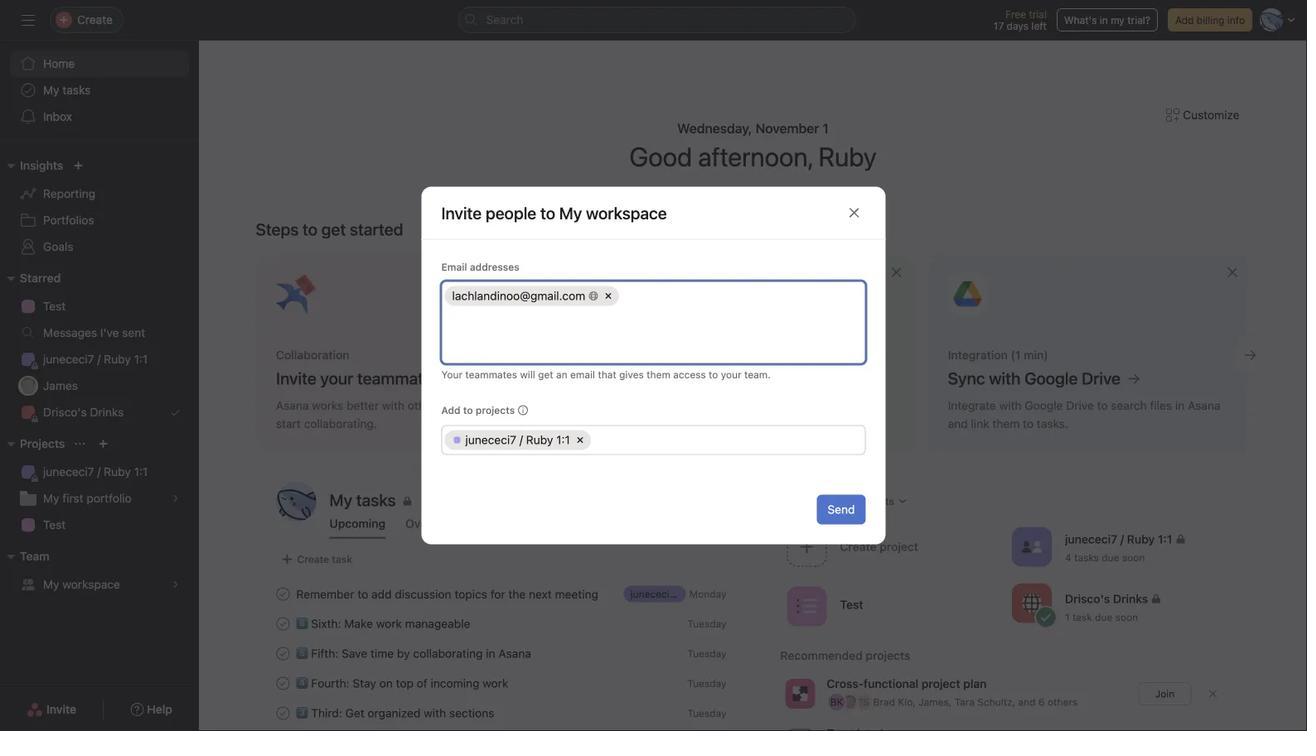 Task type: describe. For each thing, give the bounding box(es) containing it.
projects element
[[0, 429, 199, 542]]

info
[[1228, 14, 1245, 26]]

drisco's inside "link"
[[43, 406, 87, 419]]

global element
[[0, 41, 199, 140]]

tuesday button for 6️⃣ sixth: make work manageable
[[687, 619, 727, 630]]

1 vertical spatial in
[[486, 647, 495, 661]]

my tasks
[[330, 491, 396, 510]]

team.
[[744, 369, 771, 381]]

insights element
[[0, 151, 199, 264]]

1:1 inside starred element
[[134, 353, 148, 366]]

plan
[[963, 678, 987, 691]]

my tasks link
[[10, 77, 189, 104]]

4 tasks due soon
[[1065, 552, 1145, 564]]

to for add to projects
[[463, 405, 473, 417]]

completed image for 3️⃣
[[273, 704, 293, 724]]

them
[[647, 369, 671, 381]]

overdue button
[[405, 517, 452, 539]]

messages i've sent
[[43, 326, 145, 340]]

my for my first portfolio
[[43, 492, 59, 506]]

klo,
[[898, 697, 916, 709]]

in inside button
[[1100, 14, 1108, 26]]

2 vertical spatial test
[[840, 599, 863, 612]]

1 task due soon
[[1065, 612, 1138, 624]]

3️⃣
[[296, 707, 308, 721]]

projects
[[476, 405, 515, 417]]

2 vertical spatial junececi7 / ruby 1:1 link
[[624, 586, 722, 603]]

afternoon,
[[698, 141, 813, 172]]

cross-functional project plan link
[[827, 678, 987, 691]]

invite button
[[16, 695, 87, 725]]

your
[[721, 369, 742, 381]]

team button
[[0, 547, 49, 567]]

lachlandinoo@gmail.com cell
[[445, 286, 619, 306]]

projects inside dropdown button
[[20, 437, 65, 451]]

completed checkbox for 6️⃣
[[273, 615, 293, 635]]

portfolio
[[87, 492, 132, 506]]

my for my tasks
[[43, 83, 59, 97]]

1 vertical spatial projects
[[780, 489, 842, 509]]

invite for invite people to my workspace
[[441, 203, 482, 223]]

sent
[[122, 326, 145, 340]]

remember to add discussion topics for the next meeting
[[296, 588, 598, 602]]

gives
[[619, 369, 644, 381]]

add for add to projects
[[441, 405, 461, 417]]

tuesday for 4️⃣ fourth: stay on top of incoming work
[[687, 678, 727, 690]]

test inside starred element
[[43, 300, 66, 313]]

scroll card carousel right image
[[1244, 349, 1257, 362]]

to for steps to get started
[[303, 220, 318, 239]]

send button
[[817, 495, 866, 525]]

people image
[[1022, 538, 1042, 557]]

completed image for 4️⃣
[[273, 674, 293, 694]]

fifth:
[[311, 647, 339, 661]]

portfolios
[[43, 213, 94, 227]]

upcoming
[[330, 517, 386, 531]]

functional
[[864, 678, 919, 691]]

drisco's drinks link
[[10, 400, 189, 426]]

discussion
[[395, 588, 451, 602]]

my first portfolio
[[43, 492, 132, 506]]

due for drisco's
[[1095, 612, 1113, 624]]

1 horizontal spatial ja
[[845, 697, 856, 709]]

to left the your
[[709, 369, 718, 381]]

the
[[508, 588, 526, 602]]

hide sidebar image
[[22, 13, 35, 27]]

my first portfolio link
[[10, 486, 189, 512]]

topics
[[455, 588, 487, 602]]

sixth:
[[311, 617, 341, 631]]

0 vertical spatial work
[[376, 617, 402, 631]]

ruby inside starred element
[[104, 353, 131, 366]]

4
[[1065, 552, 1072, 564]]

and
[[1018, 697, 1036, 709]]

my workspace
[[559, 203, 667, 223]]

trial?
[[1128, 14, 1151, 26]]

what's in my trial?
[[1064, 14, 1151, 26]]

inbox
[[43, 110, 72, 124]]

more information image
[[518, 406, 528, 416]]

create task button
[[276, 548, 356, 572]]

search button
[[458, 7, 856, 33]]

get
[[345, 707, 364, 721]]

teams element
[[0, 542, 199, 602]]

tuesday for 3️⃣ third: get organized with sections
[[687, 708, 727, 720]]

third:
[[311, 707, 342, 721]]

6️⃣
[[296, 617, 308, 631]]

teammates
[[465, 369, 517, 381]]

/ inside projects "element"
[[97, 465, 101, 479]]

james,
[[919, 697, 952, 709]]

people
[[486, 203, 537, 223]]

monday
[[689, 589, 727, 601]]

ja inside starred element
[[23, 380, 34, 392]]

add
[[371, 588, 392, 602]]

search list box
[[458, 7, 856, 33]]

add billing info button
[[1168, 8, 1253, 32]]

i've
[[100, 326, 119, 340]]

/ inside cell
[[520, 434, 523, 447]]

of
[[417, 677, 428, 691]]

free
[[1006, 8, 1026, 20]]

list image
[[797, 597, 817, 617]]

ruby inside cell
[[526, 434, 553, 447]]

inbox link
[[10, 104, 189, 130]]

globe image
[[1022, 594, 1042, 614]]

left
[[1031, 20, 1047, 32]]

meeting
[[555, 588, 598, 602]]

task for create
[[332, 554, 352, 566]]

sections
[[449, 707, 494, 721]]

recommended projects
[[780, 649, 911, 663]]

free trial 17 days left
[[994, 8, 1047, 32]]

ra
[[288, 494, 305, 510]]

6️⃣ sixth: make work manageable
[[296, 617, 470, 631]]

soon for drinks
[[1116, 612, 1138, 624]]

ra button
[[276, 482, 316, 522]]

junececi7 / ruby 1:1 cell
[[445, 431, 591, 451]]

wednesday,
[[677, 121, 752, 136]]

/ inside starred element
[[97, 353, 101, 366]]

insights button
[[0, 156, 63, 176]]

brad klo, james, tara schultz, and 6 others
[[873, 697, 1078, 709]]

lachlandinoo@gmail.com row
[[445, 286, 863, 310]]

1:1 inside junececi7 / ruby 1:1 cell
[[556, 434, 570, 447]]

stay
[[353, 677, 376, 691]]

reporting link
[[10, 181, 189, 207]]

my workspace link
[[10, 572, 189, 599]]

on
[[379, 677, 393, 691]]

good
[[629, 141, 692, 172]]

your teammates will get an email that gives them access to your team.
[[441, 369, 771, 381]]

my
[[1111, 14, 1125, 26]]

drisco's drinks inside drisco's drinks "link"
[[43, 406, 124, 419]]

puzzle image
[[793, 687, 808, 702]]

4️⃣
[[296, 677, 308, 691]]

3️⃣ third: get organized with sections
[[296, 707, 494, 721]]



Task type: vqa. For each thing, say whether or not it's contained in the screenshot.
Oct inside Star this project cell
no



Task type: locate. For each thing, give the bounding box(es) containing it.
add inside invite people to my workspace dialog
[[441, 405, 461, 417]]

invite inside button
[[46, 703, 76, 717]]

drisco's up the 1 task due soon
[[1065, 593, 1110, 606]]

0 vertical spatial my
[[43, 83, 59, 97]]

3 my from the top
[[43, 578, 59, 592]]

1 right globe icon
[[1065, 612, 1070, 624]]

search
[[486, 13, 523, 27]]

due right 4
[[1102, 552, 1120, 564]]

join
[[1155, 689, 1175, 700]]

1 right november
[[823, 121, 829, 136]]

ruby inside projects "element"
[[104, 465, 131, 479]]

completed image left 4️⃣
[[273, 674, 293, 694]]

1 horizontal spatial drisco's
[[1065, 593, 1110, 606]]

Completed checkbox
[[273, 585, 293, 605], [273, 674, 293, 694], [273, 704, 293, 724]]

0 horizontal spatial ja
[[23, 380, 34, 392]]

0 horizontal spatial in
[[486, 647, 495, 661]]

close this dialog image
[[848, 206, 861, 220]]

intermediate
[[664, 208, 743, 224]]

my up inbox
[[43, 83, 59, 97]]

test inside projects "element"
[[43, 519, 66, 532]]

task inside create task button
[[332, 554, 352, 566]]

test right list icon
[[840, 599, 863, 612]]

completed image left 5️⃣
[[273, 645, 293, 664]]

to for remember to add discussion topics for the next meeting
[[358, 588, 368, 602]]

steps to get started
[[256, 220, 403, 239]]

in left the "my"
[[1100, 14, 1108, 26]]

manageable
[[405, 617, 470, 631]]

1 vertical spatial my
[[43, 492, 59, 506]]

/ left the monday button
[[678, 589, 681, 601]]

add to projects
[[441, 405, 515, 417]]

2 tuesday button from the top
[[687, 649, 727, 660]]

brad
[[873, 697, 895, 709]]

junececi7 down projects
[[465, 434, 516, 447]]

0 horizontal spatial projects
[[20, 437, 65, 451]]

completed image left '6️⃣'
[[273, 615, 293, 635]]

17
[[994, 20, 1004, 32]]

junececi7 / ruby 1:1 inside cell
[[465, 434, 570, 447]]

5️⃣ fifth: save time by collaborating in asana
[[296, 647, 531, 661]]

my left first on the left of page
[[43, 492, 59, 506]]

test
[[43, 300, 66, 313], [43, 519, 66, 532], [840, 599, 863, 612]]

junececi7 inside starred element
[[43, 353, 94, 366]]

task right create
[[332, 554, 352, 566]]

in
[[1100, 14, 1108, 26], [486, 647, 495, 661]]

2 vertical spatial test link
[[780, 582, 1006, 635]]

my inside 'teams' element
[[43, 578, 59, 592]]

1:1 inside projects "element"
[[134, 465, 148, 479]]

junececi7
[[43, 353, 94, 366], [465, 434, 516, 447], [43, 465, 94, 479], [1065, 533, 1118, 547], [631, 589, 675, 601]]

0 horizontal spatial work
[[376, 617, 402, 631]]

test link
[[10, 293, 189, 320], [10, 512, 189, 539], [780, 582, 1006, 635]]

junececi7 left the monday button
[[631, 589, 675, 601]]

drinks inside "link"
[[90, 406, 124, 419]]

tasks for my
[[62, 83, 91, 97]]

task right globe icon
[[1073, 612, 1092, 624]]

ja left ts
[[845, 697, 856, 709]]

ja
[[23, 380, 34, 392], [845, 697, 856, 709]]

6
[[1039, 697, 1045, 709]]

addresses
[[470, 262, 519, 273]]

/ down the more information icon
[[520, 434, 523, 447]]

ja left james
[[23, 380, 34, 392]]

1 horizontal spatial projects
[[780, 489, 842, 509]]

1 vertical spatial add
[[441, 405, 461, 417]]

completed image for 6️⃣
[[273, 615, 293, 635]]

your
[[441, 369, 463, 381]]

work
[[376, 617, 402, 631], [483, 677, 508, 691]]

lachlandinoo@gmail.com
[[452, 289, 585, 303]]

starred element
[[0, 264, 199, 429]]

send
[[828, 503, 855, 517]]

completed checkbox left '6️⃣'
[[273, 615, 293, 635]]

0 horizontal spatial add
[[441, 405, 461, 417]]

completed image
[[273, 615, 293, 635], [273, 645, 293, 664], [273, 674, 293, 694], [273, 704, 293, 724]]

completed checkbox left 3️⃣
[[273, 704, 293, 724]]

3 completed checkbox from the top
[[273, 704, 293, 724]]

1 vertical spatial drinks
[[1113, 593, 1148, 606]]

test link inside projects "element"
[[10, 512, 189, 539]]

0 vertical spatial add
[[1175, 14, 1194, 26]]

junececi7 up 4 tasks due soon
[[1065, 533, 1118, 547]]

0 vertical spatial soon
[[1122, 552, 1145, 564]]

test link down the portfolio
[[10, 512, 189, 539]]

2 completed checkbox from the top
[[273, 674, 293, 694]]

goals link
[[10, 234, 189, 260]]

2 completed checkbox from the top
[[273, 645, 293, 664]]

add left billing
[[1175, 14, 1194, 26]]

0 vertical spatial in
[[1100, 14, 1108, 26]]

1 horizontal spatial work
[[483, 677, 508, 691]]

3 tuesday button from the top
[[687, 678, 727, 690]]

due down 4 tasks due soon
[[1095, 612, 1113, 624]]

fourth:
[[311, 677, 350, 691]]

collaborating
[[413, 647, 483, 661]]

get
[[538, 369, 553, 381]]

completed checkbox left remember
[[273, 585, 293, 605]]

1 vertical spatial completed checkbox
[[273, 645, 293, 664]]

get started
[[321, 220, 403, 239]]

to
[[540, 203, 555, 223], [303, 220, 318, 239], [709, 369, 718, 381], [463, 405, 473, 417], [358, 588, 368, 602]]

0 vertical spatial test link
[[10, 293, 189, 320]]

1 vertical spatial invite
[[46, 703, 76, 717]]

email addresses
[[441, 262, 519, 273]]

my inside 'link'
[[43, 492, 59, 506]]

tasks right 4
[[1074, 552, 1099, 564]]

my tasks
[[43, 83, 91, 97]]

reporting
[[43, 187, 95, 201]]

tasks
[[62, 83, 91, 97], [1074, 552, 1099, 564]]

my down team
[[43, 578, 59, 592]]

0 vertical spatial projects
[[20, 437, 65, 451]]

with
[[424, 707, 446, 721]]

junececi7 / ruby 1:1 row
[[445, 431, 863, 455]]

0 vertical spatial 1
[[823, 121, 829, 136]]

0 vertical spatial completed checkbox
[[273, 615, 293, 635]]

top
[[396, 677, 414, 691]]

ts
[[857, 697, 870, 709]]

2 my from the top
[[43, 492, 59, 506]]

1 completed checkbox from the top
[[273, 615, 293, 635]]

project
[[922, 678, 960, 691]]

1 vertical spatial test
[[43, 519, 66, 532]]

/ up 'my first portfolio' 'link'
[[97, 465, 101, 479]]

1 vertical spatial completed checkbox
[[273, 674, 293, 694]]

starred
[[20, 271, 61, 285]]

soon down 4 tasks due soon
[[1116, 612, 1138, 624]]

1 vertical spatial 1
[[1065, 612, 1070, 624]]

test up messages at the top of page
[[43, 300, 66, 313]]

add for add billing info
[[1175, 14, 1194, 26]]

november
[[756, 121, 819, 136]]

to left "add"
[[358, 588, 368, 602]]

to left projects
[[463, 405, 473, 417]]

work down "add"
[[376, 617, 402, 631]]

1 horizontal spatial 1
[[1065, 612, 1070, 624]]

james
[[43, 379, 78, 393]]

1 vertical spatial drisco's
[[1065, 593, 1110, 606]]

tasks inside global element
[[62, 83, 91, 97]]

1 inside wednesday, november 1 good afternoon, ruby
[[823, 121, 829, 136]]

0 vertical spatial completed checkbox
[[273, 585, 293, 605]]

projects
[[20, 437, 65, 451], [780, 489, 842, 509]]

my for my workspace
[[43, 578, 59, 592]]

0 horizontal spatial invite
[[46, 703, 76, 717]]

1 tuesday from the top
[[687, 619, 727, 630]]

1 vertical spatial soon
[[1116, 612, 1138, 624]]

schultz,
[[978, 697, 1016, 709]]

soon right 4
[[1122, 552, 1145, 564]]

1 vertical spatial work
[[483, 677, 508, 691]]

test link up messages i've sent
[[10, 293, 189, 320]]

/ up 4 tasks due soon
[[1121, 533, 1124, 547]]

overdue
[[405, 517, 452, 531]]

time
[[371, 647, 394, 661]]

4 tuesday button from the top
[[687, 708, 727, 720]]

to right people
[[540, 203, 555, 223]]

join button
[[1139, 683, 1192, 706]]

completed checkbox for remember
[[273, 585, 293, 605]]

0 vertical spatial drinks
[[90, 406, 124, 419]]

4 completed image from the top
[[273, 704, 293, 724]]

junececi7 / ruby 1:1 inside starred element
[[43, 353, 148, 366]]

due for junececi7
[[1102, 552, 1120, 564]]

invite people to my workspace
[[441, 203, 667, 223]]

0 horizontal spatial 1
[[823, 121, 829, 136]]

0 vertical spatial ja
[[23, 380, 34, 392]]

1 horizontal spatial in
[[1100, 14, 1108, 26]]

0 vertical spatial invite
[[441, 203, 482, 223]]

soon for /
[[1122, 552, 1145, 564]]

1 vertical spatial due
[[1095, 612, 1113, 624]]

save
[[342, 647, 367, 661]]

billing
[[1197, 14, 1225, 26]]

invite people to my workspace dialog
[[422, 187, 886, 545]]

1 horizontal spatial invite
[[441, 203, 482, 223]]

2 vertical spatial my
[[43, 578, 59, 592]]

first
[[62, 492, 83, 506]]

upcoming button
[[330, 517, 386, 539]]

tuesday button for 3️⃣ third: get organized with sections
[[687, 708, 727, 720]]

completed checkbox left 4️⃣
[[273, 674, 293, 694]]

my
[[43, 83, 59, 97], [43, 492, 59, 506], [43, 578, 59, 592]]

tuesday button for 5️⃣ fifth: save time by collaborating in asana
[[687, 649, 727, 660]]

0 vertical spatial due
[[1102, 552, 1120, 564]]

invite for invite
[[46, 703, 76, 717]]

home
[[43, 57, 75, 70]]

junececi7 up first on the left of page
[[43, 465, 94, 479]]

completed checkbox for 4️⃣
[[273, 674, 293, 694]]

in left asana at the bottom left
[[486, 647, 495, 661]]

completed image
[[273, 585, 293, 605]]

2 tuesday from the top
[[687, 649, 727, 660]]

1 vertical spatial ja
[[845, 697, 856, 709]]

4 tuesday from the top
[[687, 708, 727, 720]]

bk
[[830, 697, 843, 709]]

1 my from the top
[[43, 83, 59, 97]]

for
[[490, 588, 505, 602]]

1 horizontal spatial task
[[1073, 612, 1092, 624]]

1 horizontal spatial tasks
[[1074, 552, 1099, 564]]

add down your
[[441, 405, 461, 417]]

my inside global element
[[43, 83, 59, 97]]

0 horizontal spatial drisco's drinks
[[43, 406, 124, 419]]

customize button
[[1156, 100, 1250, 130]]

2 completed image from the top
[[273, 645, 293, 664]]

junececi7 down messages at the top of page
[[43, 353, 94, 366]]

0 vertical spatial tasks
[[62, 83, 91, 97]]

completed checkbox left 5️⃣
[[273, 645, 293, 664]]

test down first on the left of page
[[43, 519, 66, 532]]

1 vertical spatial test link
[[10, 512, 189, 539]]

1 vertical spatial task
[[1073, 612, 1092, 624]]

tuesday button for 4️⃣ fourth: stay on top of incoming work
[[687, 678, 727, 690]]

1 horizontal spatial drinks
[[1113, 593, 1148, 606]]

1 completed image from the top
[[273, 615, 293, 635]]

invite inside dialog
[[441, 203, 482, 223]]

junececi7 inside junececi7 / ruby 1:1 cell
[[465, 434, 516, 447]]

dismiss recommendation image
[[1208, 690, 1218, 700]]

/ down the 'messages i've sent' link
[[97, 353, 101, 366]]

what's in my trial? button
[[1057, 8, 1158, 32]]

days
[[1007, 20, 1029, 32]]

drisco's down james
[[43, 406, 87, 419]]

1 completed checkbox from the top
[[273, 585, 293, 605]]

0 horizontal spatial tasks
[[62, 83, 91, 97]]

0 horizontal spatial drisco's
[[43, 406, 87, 419]]

starred button
[[0, 269, 61, 288]]

task for 1
[[1073, 612, 1092, 624]]

tuesday for 5️⃣ fifth: save time by collaborating in asana
[[687, 649, 727, 660]]

1 vertical spatial tasks
[[1074, 552, 1099, 564]]

0 vertical spatial drisco's drinks
[[43, 406, 124, 419]]

create project
[[840, 540, 919, 554]]

to right steps
[[303, 220, 318, 239]]

drinks up the 1 task due soon
[[1113, 593, 1148, 606]]

drinks
[[90, 406, 124, 419], [1113, 593, 1148, 606]]

1 tuesday button from the top
[[687, 619, 727, 630]]

add inside button
[[1175, 14, 1194, 26]]

0 vertical spatial junececi7 / ruby 1:1 link
[[10, 347, 189, 373]]

tuesday for 6️⃣ sixth: make work manageable
[[687, 619, 727, 630]]

3 completed image from the top
[[273, 674, 293, 694]]

0 horizontal spatial drinks
[[90, 406, 124, 419]]

tasks down home
[[62, 83, 91, 97]]

1 horizontal spatial add
[[1175, 14, 1194, 26]]

ruby inside wednesday, november 1 good afternoon, ruby
[[819, 141, 877, 172]]

work down asana at the bottom left
[[483, 677, 508, 691]]

3 tuesday from the top
[[687, 678, 727, 690]]

0 horizontal spatial task
[[332, 554, 352, 566]]

team
[[20, 550, 49, 564]]

0 vertical spatial drisco's
[[43, 406, 87, 419]]

drisco's drinks down james
[[43, 406, 124, 419]]

projects button
[[0, 434, 65, 454]]

drinks up projects "element"
[[90, 406, 124, 419]]

completed checkbox for 3️⃣
[[273, 704, 293, 724]]

completed checkbox for 5️⃣
[[273, 645, 293, 664]]

completed image for 5️⃣
[[273, 645, 293, 664]]

completed image left 3️⃣
[[273, 704, 293, 724]]

junececi7 inside projects "element"
[[43, 465, 94, 479]]

test link down the create project link
[[780, 582, 1006, 635]]

tasks for 4
[[1074, 552, 1099, 564]]

tuesday
[[687, 619, 727, 630], [687, 649, 727, 660], [687, 678, 727, 690], [687, 708, 727, 720]]

tara
[[955, 697, 975, 709]]

Completed checkbox
[[273, 615, 293, 635], [273, 645, 293, 664]]

1 vertical spatial drisco's drinks
[[1065, 593, 1148, 606]]

junececi7 / ruby 1:1
[[43, 353, 148, 366], [465, 434, 570, 447], [43, 465, 148, 479], [1065, 533, 1172, 547], [631, 589, 722, 601]]

junececi7 / ruby 1:1 link inside projects "element"
[[10, 459, 189, 486]]

1 vertical spatial junececi7 / ruby 1:1 link
[[10, 459, 189, 486]]

0 vertical spatial task
[[332, 554, 352, 566]]

2 vertical spatial completed checkbox
[[273, 704, 293, 724]]

due
[[1102, 552, 1120, 564], [1095, 612, 1113, 624]]

drisco's drinks up the 1 task due soon
[[1065, 593, 1148, 606]]

1 horizontal spatial drisco's drinks
[[1065, 593, 1148, 606]]

customize
[[1183, 108, 1240, 122]]

home link
[[10, 51, 189, 77]]

email
[[441, 262, 467, 273]]

0 vertical spatial test
[[43, 300, 66, 313]]

junececi7 / ruby 1:1 inside projects "element"
[[43, 465, 148, 479]]



